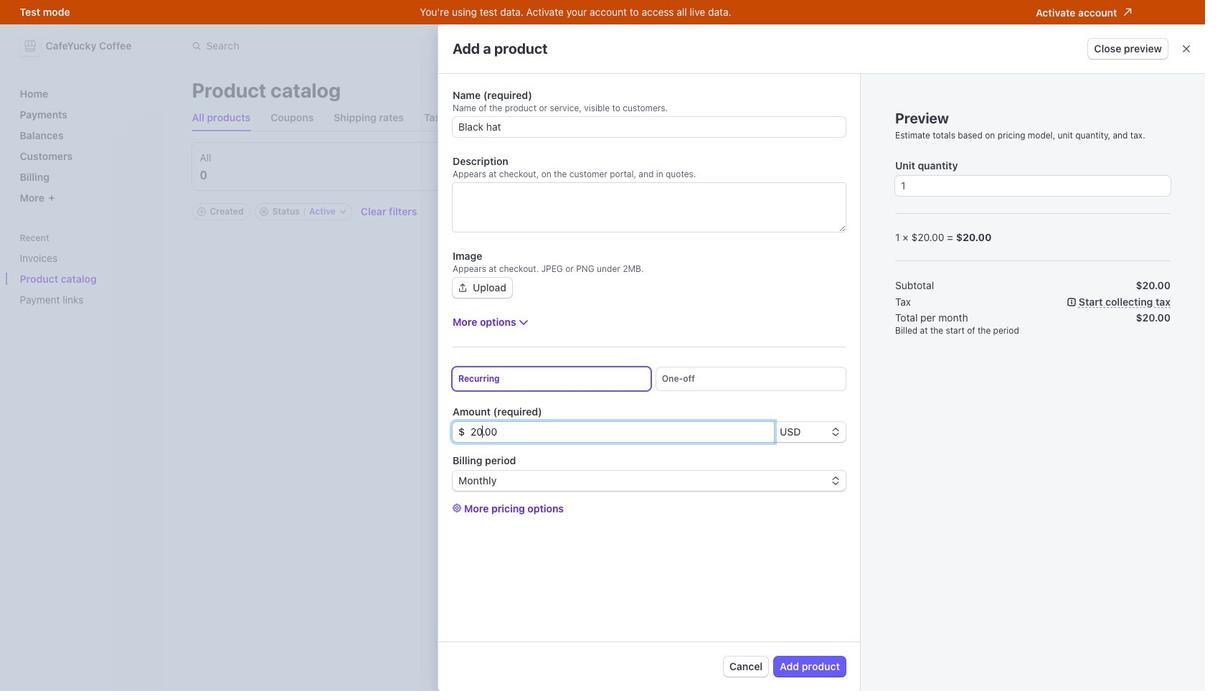 Task type: describe. For each thing, give the bounding box(es) containing it.
1 tab list from the top
[[192, 105, 1132, 131]]



Task type: vqa. For each thing, say whether or not it's contained in the screenshot.
USD associated with the top usd link
no



Task type: locate. For each thing, give the bounding box(es) containing it.
1 recent element from the top
[[14, 232, 155, 311]]

0.00 text field
[[465, 422, 774, 442]]

0 vertical spatial tab list
[[192, 105, 1132, 131]]

None text field
[[453, 183, 846, 232]]

dialog
[[438, 24, 1206, 691]]

recent element
[[14, 232, 155, 311], [14, 246, 155, 311]]

2 recent element from the top
[[14, 246, 155, 311]]

None text field
[[453, 117, 846, 137], [896, 176, 1018, 196], [453, 117, 846, 137], [896, 176, 1018, 196]]

None radio
[[656, 367, 846, 390]]

core navigation links element
[[14, 82, 155, 210]]

tab list
[[192, 105, 1132, 131], [192, 143, 1132, 190]]

1 vertical spatial tab list
[[192, 143, 1132, 190]]

close image
[[1183, 44, 1191, 53]]

2 tab list from the top
[[192, 143, 1132, 190]]

add created image
[[197, 207, 206, 216]]

toolbar
[[192, 203, 417, 220]]

None search field
[[183, 33, 588, 59]]

None radio
[[453, 367, 651, 390]]

remove status image
[[259, 207, 268, 216]]

edit status image
[[340, 209, 346, 215]]



